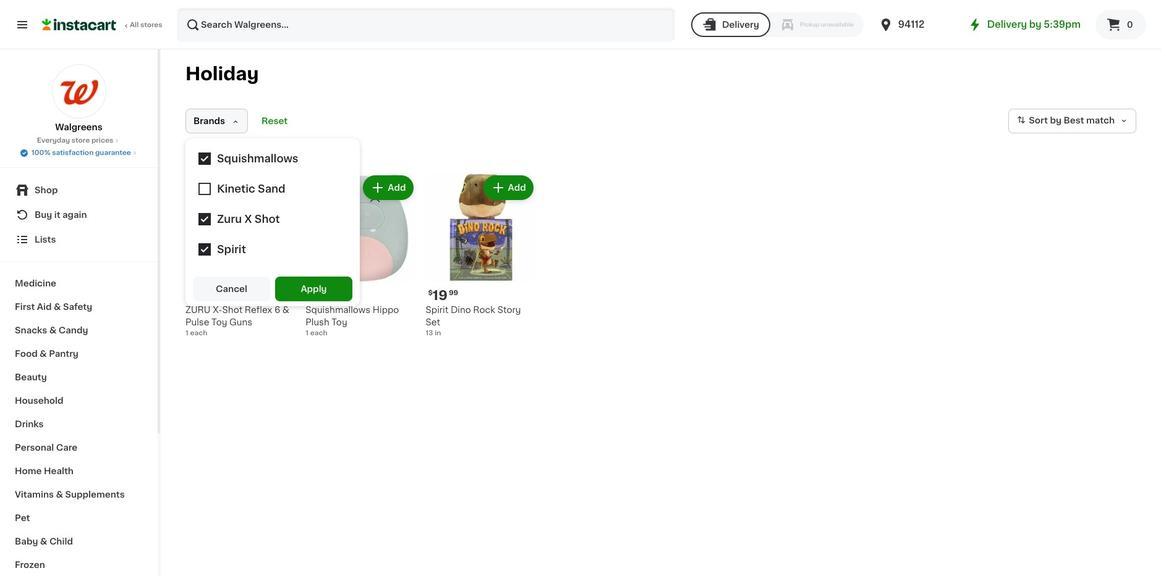 Task type: locate. For each thing, give the bounding box(es) containing it.
0 horizontal spatial 99
[[210, 290, 219, 297]]

in
[[435, 330, 441, 337]]

product group
[[186, 173, 296, 339], [306, 173, 416, 339], [426, 173, 536, 339]]

$
[[308, 290, 313, 297], [428, 290, 433, 297]]

guns
[[229, 319, 252, 327]]

product group containing 24
[[306, 173, 416, 339]]

it
[[54, 211, 60, 220]]

0 horizontal spatial each
[[190, 330, 207, 337]]

reset button
[[258, 109, 291, 134]]

vitamins & supplements link
[[7, 484, 150, 507]]

delivery by 5:39pm link
[[968, 17, 1081, 32]]

care
[[56, 444, 77, 453]]

each inside $ 24 squishmallows hippo plush toy 1 each
[[310, 330, 327, 337]]

toy
[[212, 319, 227, 327], [332, 319, 347, 327]]

1 inside the zuru x-shot reflex 6 & pulse toy guns 1 each
[[186, 330, 188, 337]]

1 horizontal spatial toy
[[332, 319, 347, 327]]

add button
[[244, 177, 292, 199], [364, 177, 412, 199], [485, 177, 532, 199]]

1 toy from the left
[[212, 319, 227, 327]]

& right baby
[[40, 538, 47, 547]]

frozen
[[15, 562, 45, 570]]

2 horizontal spatial add
[[508, 184, 526, 192]]

home health link
[[7, 460, 150, 484]]

add
[[268, 184, 286, 192], [388, 184, 406, 192], [508, 184, 526, 192]]

0 horizontal spatial add button
[[244, 177, 292, 199]]

2 99 from the left
[[449, 290, 458, 297]]

2 horizontal spatial add button
[[485, 177, 532, 199]]

by
[[1030, 20, 1042, 29], [1050, 116, 1062, 125]]

zuru x-shot reflex 6 & pulse toy guns 1 each
[[186, 306, 289, 337]]

94112
[[898, 20, 925, 29]]

1 each from the left
[[190, 330, 207, 337]]

1 horizontal spatial add button
[[364, 177, 412, 199]]

buy it again link
[[7, 203, 150, 228]]

1 down plush
[[306, 330, 309, 337]]

& inside snacks & candy link
[[49, 327, 57, 335]]

lists
[[35, 236, 56, 244]]

1 horizontal spatial delivery
[[987, 20, 1027, 29]]

2 toy from the left
[[332, 319, 347, 327]]

& inside baby & child link
[[40, 538, 47, 547]]

add for 99
[[268, 184, 286, 192]]

1 horizontal spatial by
[[1050, 116, 1062, 125]]

1
[[186, 330, 188, 337], [306, 330, 309, 337]]

dino
[[451, 306, 471, 315]]

1 vertical spatial by
[[1050, 116, 1062, 125]]

$ 24 squishmallows hippo plush toy 1 each
[[306, 290, 399, 337]]

& right the 6
[[283, 306, 289, 315]]

$ 19 99
[[428, 290, 458, 303]]

aid
[[37, 303, 52, 312]]

& down health at left bottom
[[56, 491, 63, 500]]

1 horizontal spatial 99
[[449, 290, 458, 297]]

match
[[1087, 116, 1115, 125]]

& right aid
[[54, 303, 61, 312]]

stores
[[140, 22, 162, 28]]

$ for 19
[[428, 290, 433, 297]]

add for 24
[[388, 184, 406, 192]]

add button for 19
[[485, 177, 532, 199]]

cancel button
[[193, 277, 270, 302]]

0 horizontal spatial product group
[[186, 173, 296, 339]]

each down pulse on the left bottom
[[190, 330, 207, 337]]

1 1 from the left
[[186, 330, 188, 337]]

100% satisfaction guarantee button
[[19, 146, 138, 158]]

personal care link
[[7, 437, 150, 460]]

0 horizontal spatial $
[[308, 290, 313, 297]]

0 horizontal spatial toy
[[212, 319, 227, 327]]

99 right 19
[[449, 290, 458, 297]]

& for supplements
[[56, 491, 63, 500]]

1 product group from the left
[[186, 173, 296, 339]]

& inside food & pantry link
[[40, 350, 47, 359]]

first aid & safety link
[[7, 296, 150, 319]]

product group containing 19
[[426, 173, 536, 339]]

2 add from the left
[[388, 184, 406, 192]]

by right sort
[[1050, 116, 1062, 125]]

add button for 99
[[244, 177, 292, 199]]

spirit
[[426, 306, 449, 315]]

1 horizontal spatial 1
[[306, 330, 309, 337]]

pulse
[[186, 319, 209, 327]]

2 horizontal spatial product group
[[426, 173, 536, 339]]

pet
[[15, 515, 30, 523]]

3 add from the left
[[508, 184, 526, 192]]

everyday store prices link
[[37, 136, 121, 146]]

apply button
[[275, 277, 353, 302]]

1 down pulse on the left bottom
[[186, 330, 188, 337]]

sort
[[1029, 116, 1048, 125]]

24
[[313, 290, 330, 303]]

2 each from the left
[[310, 330, 327, 337]]

delivery for delivery
[[722, 20, 759, 29]]

$ up plush
[[308, 290, 313, 297]]

household
[[15, 397, 63, 406]]

vitamins
[[15, 491, 54, 500]]

walgreens link
[[52, 64, 106, 134]]

pantry
[[49, 350, 78, 359]]

3 product group from the left
[[426, 173, 536, 339]]

best match
[[1064, 116, 1115, 125]]

None search field
[[177, 7, 675, 42]]

each down plush
[[310, 330, 327, 337]]

1 99 from the left
[[210, 290, 219, 297]]

brands
[[194, 117, 225, 126]]

1 horizontal spatial add
[[388, 184, 406, 192]]

toy down squishmallows
[[332, 319, 347, 327]]

toy inside $ 24 squishmallows hippo plush toy 1 each
[[332, 319, 347, 327]]

1 horizontal spatial $
[[428, 290, 433, 297]]

1 horizontal spatial each
[[310, 330, 327, 337]]

everyday store prices
[[37, 137, 113, 144]]

Best match Sort by field
[[1009, 109, 1137, 134]]

frozen link
[[7, 554, 150, 577]]

& for candy
[[49, 327, 57, 335]]

first aid & safety
[[15, 303, 92, 312]]

medicine
[[15, 280, 56, 288]]

2 1 from the left
[[306, 330, 309, 337]]

snacks
[[15, 327, 47, 335]]

by left 5:39pm
[[1030, 20, 1042, 29]]

each
[[190, 330, 207, 337], [310, 330, 327, 337]]

13
[[426, 330, 433, 337]]

delivery
[[987, 20, 1027, 29], [722, 20, 759, 29]]

2 product group from the left
[[306, 173, 416, 339]]

0 horizontal spatial 1
[[186, 330, 188, 337]]

0 vertical spatial by
[[1030, 20, 1042, 29]]

& left 'candy'
[[49, 327, 57, 335]]

shot
[[222, 306, 243, 315]]

all
[[130, 22, 139, 28]]

candy
[[59, 327, 88, 335]]

toy down x-
[[212, 319, 227, 327]]

1 add button from the left
[[244, 177, 292, 199]]

27 99
[[193, 290, 219, 303]]

0 horizontal spatial by
[[1030, 20, 1042, 29]]

beauty
[[15, 374, 47, 382]]

0 horizontal spatial delivery
[[722, 20, 759, 29]]

by inside field
[[1050, 116, 1062, 125]]

product group containing 27
[[186, 173, 296, 339]]

hippo
[[373, 306, 399, 315]]

delivery inside button
[[722, 20, 759, 29]]

& right food
[[40, 350, 47, 359]]

1 horizontal spatial product group
[[306, 173, 416, 339]]

cancel
[[216, 285, 247, 294]]

$ for 24
[[308, 290, 313, 297]]

health
[[44, 468, 74, 476]]

2 add button from the left
[[364, 177, 412, 199]]

3 add button from the left
[[485, 177, 532, 199]]

$ inside $ 24 squishmallows hippo plush toy 1 each
[[308, 290, 313, 297]]

reflex
[[245, 306, 272, 315]]

& inside the vitamins & supplements link
[[56, 491, 63, 500]]

27
[[193, 290, 209, 303]]

x-
[[213, 306, 222, 315]]

& for child
[[40, 538, 47, 547]]

2 $ from the left
[[428, 290, 433, 297]]

1 $ from the left
[[308, 290, 313, 297]]

food & pantry link
[[7, 343, 150, 366]]

99 right 27
[[210, 290, 219, 297]]

$ up spirit
[[428, 290, 433, 297]]

beauty link
[[7, 366, 150, 390]]

0 horizontal spatial add
[[268, 184, 286, 192]]

1 add from the left
[[268, 184, 286, 192]]

$ inside $ 19 99
[[428, 290, 433, 297]]



Task type: describe. For each thing, give the bounding box(es) containing it.
plush
[[306, 319, 329, 327]]

pet link
[[7, 507, 150, 531]]

home health
[[15, 468, 74, 476]]

satisfaction
[[52, 150, 94, 156]]

toy inside the zuru x-shot reflex 6 & pulse toy guns 1 each
[[212, 319, 227, 327]]

best
[[1064, 116, 1084, 125]]

instacart logo image
[[42, 17, 116, 32]]

food & pantry
[[15, 350, 78, 359]]

everyday
[[37, 137, 70, 144]]

squishmallows
[[306, 306, 371, 315]]

shop
[[35, 186, 58, 195]]

0 button
[[1096, 10, 1147, 40]]

personal care
[[15, 444, 77, 453]]

household link
[[7, 390, 150, 413]]

99 inside $ 19 99
[[449, 290, 458, 297]]

delivery for delivery by 5:39pm
[[987, 20, 1027, 29]]

supplements
[[65, 491, 125, 500]]

baby & child
[[15, 538, 73, 547]]

baby & child link
[[7, 531, 150, 554]]

guarantee
[[95, 150, 131, 156]]

& for pantry
[[40, 350, 47, 359]]

& inside the zuru x-shot reflex 6 & pulse toy guns 1 each
[[283, 306, 289, 315]]

add button for 24
[[364, 177, 412, 199]]

by for delivery
[[1030, 20, 1042, 29]]

baby
[[15, 538, 38, 547]]

holiday
[[186, 65, 259, 83]]

5:39pm
[[1044, 20, 1081, 29]]

100% satisfaction guarantee
[[32, 150, 131, 156]]

lists link
[[7, 228, 150, 252]]

again
[[62, 211, 87, 220]]

safety
[[63, 303, 92, 312]]

19
[[433, 290, 448, 303]]

drinks link
[[7, 413, 150, 437]]

walgreens logo image
[[52, 64, 106, 119]]

reset
[[262, 117, 288, 126]]

walgreens
[[55, 123, 102, 132]]

story
[[498, 306, 521, 315]]

service type group
[[691, 12, 864, 37]]

buy
[[35, 211, 52, 220]]

delivery button
[[691, 12, 771, 37]]

home
[[15, 468, 42, 476]]

drinks
[[15, 421, 44, 429]]

medicine link
[[7, 272, 150, 296]]

shop link
[[7, 178, 150, 203]]

store
[[72, 137, 90, 144]]

brands button
[[186, 109, 248, 134]]

vitamins & supplements
[[15, 491, 125, 500]]

prices
[[91, 137, 113, 144]]

first
[[15, 303, 35, 312]]

apply
[[301, 285, 327, 294]]

6
[[275, 306, 280, 315]]

0
[[1127, 20, 1133, 29]]

buy it again
[[35, 211, 87, 220]]

zuru
[[186, 306, 211, 315]]

snacks & candy link
[[7, 319, 150, 343]]

personal
[[15, 444, 54, 453]]

94112 button
[[879, 7, 953, 42]]

spirit dino rock story set 13 in
[[426, 306, 521, 337]]

all stores
[[130, 22, 162, 28]]

Search field
[[178, 9, 674, 41]]

by for sort
[[1050, 116, 1062, 125]]

rock
[[473, 306, 495, 315]]

set
[[426, 319, 440, 327]]

100%
[[32, 150, 50, 156]]

delivery by 5:39pm
[[987, 20, 1081, 29]]

add for 19
[[508, 184, 526, 192]]

each inside the zuru x-shot reflex 6 & pulse toy guns 1 each
[[190, 330, 207, 337]]

& inside first aid & safety 'link'
[[54, 303, 61, 312]]

99 inside 27 99
[[210, 290, 219, 297]]

child
[[49, 538, 73, 547]]

1 inside $ 24 squishmallows hippo plush toy 1 each
[[306, 330, 309, 337]]

sort by
[[1029, 116, 1062, 125]]

food
[[15, 350, 38, 359]]

snacks & candy
[[15, 327, 88, 335]]



Task type: vqa. For each thing, say whether or not it's contained in the screenshot.
Vitamins & Supplements Link
yes



